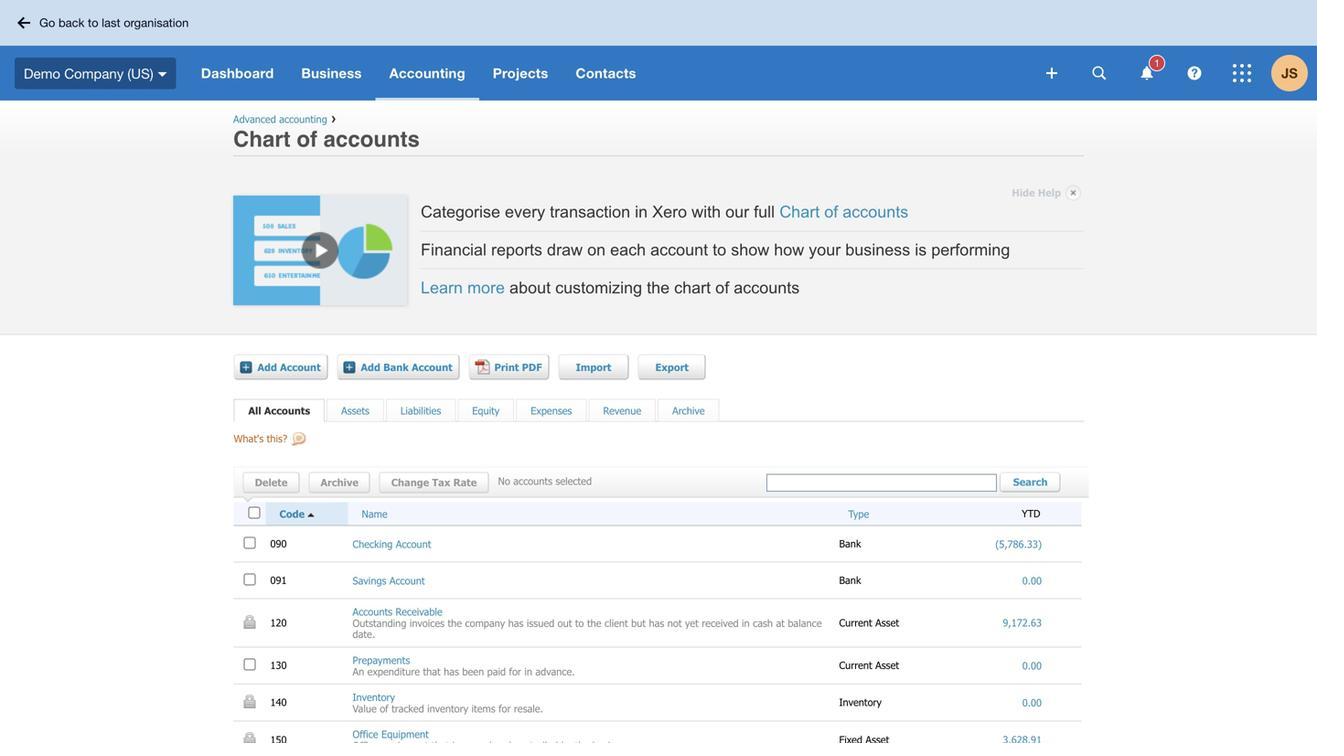 Task type: locate. For each thing, give the bounding box(es) containing it.
the right invoices
[[448, 618, 462, 630]]

1 vertical spatial for
[[499, 703, 511, 715]]

current asset for 0.00
[[839, 660, 903, 672]]

hide help link
[[1012, 182, 1081, 204]]

hide
[[1012, 187, 1035, 199]]

banner containing dashboard
[[0, 0, 1317, 101]]

of inside inventory value of tracked inventory items for resale.
[[380, 703, 389, 715]]

financial
[[421, 241, 487, 259]]

0 vertical spatial accounts
[[264, 405, 310, 417]]

accounts right no
[[513, 475, 553, 488]]

1 vertical spatial archive link
[[309, 473, 370, 494]]

archive for the leftmost archive link
[[321, 477, 359, 489]]

demo company (us) button
[[0, 46, 187, 101]]

archive for topmost archive link
[[673, 405, 705, 417]]

add
[[258, 361, 277, 374], [361, 361, 380, 374]]

1 vertical spatial archive
[[321, 477, 359, 489]]

0 vertical spatial current asset
[[839, 617, 903, 629]]

0 vertical spatial for
[[509, 666, 521, 678]]

0 horizontal spatial the
[[448, 618, 462, 630]]

1 0.00 link from the top
[[1023, 575, 1042, 587]]

0.00 link for current asset
[[1023, 660, 1042, 672]]

1 vertical spatial to
[[713, 241, 727, 259]]

business button
[[288, 46, 376, 101]]

print pdf link
[[469, 355, 549, 380]]

2 horizontal spatial the
[[647, 278, 670, 297]]

of down accounting
[[297, 127, 317, 152]]

accounts
[[264, 405, 310, 417], [353, 606, 393, 619]]

2 vertical spatial bank
[[839, 575, 864, 587]]

export link
[[638, 355, 706, 380]]

checking account link
[[353, 538, 431, 551]]

how
[[774, 241, 804, 259]]

transaction
[[550, 203, 630, 221]]

(us)
[[128, 65, 153, 81]]

add for add bank account
[[361, 361, 380, 374]]

banner
[[0, 0, 1317, 101]]

None checkbox
[[248, 507, 260, 519]]

0 horizontal spatial has
[[444, 666, 459, 678]]

None text field
[[767, 474, 997, 492]]

1 vertical spatial current
[[839, 660, 873, 672]]

revenue
[[603, 405, 641, 417]]

of
[[297, 127, 317, 152], [825, 203, 838, 221], [716, 278, 729, 297], [380, 703, 389, 715]]

1 asset from the top
[[876, 617, 899, 629]]

current for 0.00
[[839, 660, 873, 672]]

of right chart
[[716, 278, 729, 297]]

you cannot delete/archive accounts used by a tracked inventory item. image
[[244, 695, 256, 709]]

0 vertical spatial to
[[88, 16, 98, 30]]

the for invoices
[[448, 618, 462, 630]]

1 horizontal spatial archive
[[673, 405, 705, 417]]

1 horizontal spatial in
[[635, 203, 648, 221]]

account up all accounts
[[280, 361, 321, 374]]

bank up liabilities
[[383, 361, 409, 374]]

has left not on the bottom right
[[649, 618, 664, 630]]

accounts down ›
[[324, 127, 420, 152]]

full
[[754, 203, 775, 221]]

to left 'last'
[[88, 16, 98, 30]]

value
[[353, 703, 377, 715]]

1 horizontal spatial archive link
[[673, 405, 705, 417]]

1 horizontal spatial chart
[[780, 203, 820, 221]]

1 horizontal spatial add
[[361, 361, 380, 374]]

type link
[[849, 508, 869, 520]]

has left issued on the bottom
[[508, 618, 524, 630]]

2 horizontal spatial in
[[742, 618, 750, 630]]

code link
[[280, 508, 344, 523]]

archive link up code link at left bottom
[[309, 473, 370, 494]]

0 horizontal spatial add
[[258, 361, 277, 374]]

2 current asset from the top
[[839, 660, 903, 672]]

asset
[[876, 617, 899, 629], [876, 660, 899, 672]]

tax
[[432, 477, 450, 489]]

expenses
[[531, 405, 572, 417]]

1 add from the left
[[258, 361, 277, 374]]

0 horizontal spatial chart
[[233, 127, 291, 152]]

bank down the type
[[839, 575, 864, 587]]

1 horizontal spatial to
[[575, 618, 584, 630]]

advanced accounting link
[[233, 113, 327, 125]]

archive inside archive link
[[321, 477, 359, 489]]

1 vertical spatial 0.00 link
[[1023, 660, 1042, 672]]

inventory
[[353, 692, 395, 704], [839, 697, 885, 709]]

0 horizontal spatial archive
[[321, 477, 359, 489]]

contacts
[[576, 65, 636, 81]]

has
[[508, 618, 524, 630], [649, 618, 664, 630], [444, 666, 459, 678]]

2 0.00 from the top
[[1023, 660, 1042, 672]]

performing
[[932, 241, 1010, 259]]

accounts up date.
[[353, 606, 393, 619]]

been
[[462, 666, 484, 678]]

1 horizontal spatial inventory
[[839, 697, 885, 709]]

chart down advanced
[[233, 127, 291, 152]]

svg image inside "demo company (us)" popup button
[[158, 72, 167, 77]]

office equipment
[[353, 729, 429, 741]]

add up assets link
[[361, 361, 380, 374]]

account right checking
[[396, 538, 431, 551]]

current for 9,172.63
[[839, 617, 873, 629]]

2 asset from the top
[[876, 660, 899, 672]]

inventory for inventory
[[839, 697, 885, 709]]

balance
[[788, 618, 822, 630]]

1 vertical spatial bank
[[839, 538, 864, 550]]

advanced
[[233, 113, 276, 125]]

1 vertical spatial asset
[[876, 660, 899, 672]]

you cannot delete/archive accounts used by fixed assets. image
[[244, 733, 256, 744]]

accounts down show
[[734, 278, 800, 297]]

in left cash
[[742, 618, 750, 630]]

out
[[558, 618, 572, 630]]

0.00 for inventory
[[1023, 697, 1042, 709]]

archive
[[673, 405, 705, 417], [321, 477, 359, 489]]

has right that
[[444, 666, 459, 678]]

type
[[849, 508, 869, 520]]

inventory inside inventory value of tracked inventory items for resale.
[[353, 692, 395, 704]]

for inside inventory value of tracked inventory items for resale.
[[499, 703, 511, 715]]

chart
[[674, 278, 711, 297]]

0 horizontal spatial inventory
[[353, 692, 395, 704]]

None checkbox
[[244, 538, 256, 549], [244, 574, 256, 586], [244, 659, 256, 671], [244, 538, 256, 549], [244, 574, 256, 586], [244, 659, 256, 671]]

0 horizontal spatial to
[[88, 16, 98, 30]]

accounts up this?
[[264, 405, 310, 417]]

0 vertical spatial 0.00
[[1023, 575, 1042, 587]]

3 0.00 link from the top
[[1023, 697, 1042, 709]]

to right out
[[575, 618, 584, 630]]

accounts up business
[[843, 203, 909, 221]]

0 vertical spatial asset
[[876, 617, 899, 629]]

1
[[1155, 57, 1160, 69]]

091
[[270, 575, 290, 587]]

1 current from the top
[[839, 617, 873, 629]]

archive link down export
[[673, 405, 705, 417]]

name link
[[362, 508, 388, 520]]

of right value
[[380, 703, 389, 715]]

in left advance.
[[525, 666, 532, 678]]

2 current from the top
[[839, 660, 873, 672]]

2 add from the left
[[361, 361, 380, 374]]

2 vertical spatial in
[[525, 666, 532, 678]]

import link
[[559, 355, 629, 380]]

with
[[692, 203, 721, 221]]

dashboard
[[201, 65, 274, 81]]

svg image
[[1233, 64, 1252, 82], [1093, 66, 1107, 80], [1141, 66, 1153, 80], [1188, 66, 1202, 80], [1047, 68, 1058, 79], [158, 72, 167, 77]]

in
[[635, 203, 648, 221], [742, 618, 750, 630], [525, 666, 532, 678]]

accounts inside accounts receivable outstanding invoices the company has issued out to the client but has not yet received in cash at balance date.
[[353, 606, 393, 619]]

3 0.00 from the top
[[1023, 697, 1042, 709]]

0 vertical spatial chart
[[233, 127, 291, 152]]

0 vertical spatial current
[[839, 617, 873, 629]]

(5,786.33) link
[[996, 538, 1042, 551]]

advanced accounting › chart of accounts
[[233, 110, 420, 152]]

add for add account
[[258, 361, 277, 374]]

1 vertical spatial in
[[742, 618, 750, 630]]

demo company (us)
[[24, 65, 153, 81]]

2 0.00 link from the top
[[1023, 660, 1042, 672]]

0 vertical spatial 0.00 link
[[1023, 575, 1042, 587]]

current
[[839, 617, 873, 629], [839, 660, 873, 672]]

account up accounts receivable link
[[390, 575, 425, 587]]

bank down type link
[[839, 538, 864, 550]]

to
[[88, 16, 98, 30], [713, 241, 727, 259], [575, 618, 584, 630]]

assets
[[341, 405, 370, 417]]

prepayments
[[353, 654, 410, 667]]

120
[[270, 617, 290, 629]]

change
[[391, 477, 429, 489]]

1 0.00 from the top
[[1023, 575, 1042, 587]]

0 horizontal spatial in
[[525, 666, 532, 678]]

bank for savings account
[[839, 575, 864, 587]]

svg image inside 1 "popup button"
[[1141, 66, 1153, 80]]

help
[[1038, 187, 1061, 199]]

0.00
[[1023, 575, 1042, 587], [1023, 660, 1042, 672], [1023, 697, 1042, 709]]

reports
[[491, 241, 543, 259]]

2 vertical spatial 0.00 link
[[1023, 697, 1042, 709]]

1 vertical spatial 0.00
[[1023, 660, 1042, 672]]

all accounts link
[[248, 405, 310, 417]]

current asset
[[839, 617, 903, 629], [839, 660, 903, 672]]

the left chart
[[647, 278, 670, 297]]

0 vertical spatial archive
[[673, 405, 705, 417]]

inventory for inventory value of tracked inventory items for resale.
[[353, 692, 395, 704]]

2 horizontal spatial to
[[713, 241, 727, 259]]

1 horizontal spatial accounts
[[353, 606, 393, 619]]

go
[[39, 16, 55, 30]]

for right paid
[[509, 666, 521, 678]]

of up the your
[[825, 203, 838, 221]]

9,172.63
[[1003, 617, 1042, 630]]

2 vertical spatial 0.00
[[1023, 697, 1042, 709]]

archive up code link at left bottom
[[321, 477, 359, 489]]

0.00 link for inventory
[[1023, 697, 1042, 709]]

to left show
[[713, 241, 727, 259]]

the left client
[[587, 618, 602, 630]]

chart right full
[[780, 203, 820, 221]]

add up all accounts
[[258, 361, 277, 374]]

archive down export
[[673, 405, 705, 417]]

0.00 link for bank
[[1023, 575, 1042, 587]]

2 vertical spatial to
[[575, 618, 584, 630]]

dashboard link
[[187, 46, 288, 101]]

but
[[631, 618, 646, 630]]

inventory link
[[353, 692, 395, 704]]

office equipment link
[[353, 729, 429, 741]]

asset for 0.00
[[876, 660, 899, 672]]

in left xero
[[635, 203, 648, 221]]

1 vertical spatial chart
[[780, 203, 820, 221]]

1 vertical spatial accounts
[[353, 606, 393, 619]]

assets link
[[341, 405, 370, 417]]

cash
[[753, 618, 773, 630]]

for right 'items' at the left
[[499, 703, 511, 715]]

0.00 link
[[1023, 575, 1042, 587], [1023, 660, 1042, 672], [1023, 697, 1042, 709]]

1 current asset from the top
[[839, 617, 903, 629]]

go back to last organisation
[[39, 16, 189, 30]]

1 vertical spatial current asset
[[839, 660, 903, 672]]

0.00 for current asset
[[1023, 660, 1042, 672]]

the for customizing
[[647, 278, 670, 297]]

show
[[731, 241, 770, 259]]

organisation
[[124, 16, 189, 30]]



Task type: vqa. For each thing, say whether or not it's contained in the screenshot.
All Accounts
yes



Task type: describe. For each thing, give the bounding box(es) containing it.
2 horizontal spatial has
[[649, 618, 664, 630]]

equipment
[[382, 729, 429, 741]]

prepayments link
[[353, 654, 410, 667]]

each
[[610, 241, 646, 259]]

chart inside advanced accounting › chart of accounts
[[233, 127, 291, 152]]

search button
[[1000, 473, 1062, 495]]

account for add account
[[280, 361, 321, 374]]

ytd
[[1022, 508, 1041, 520]]

date.
[[353, 629, 375, 641]]

more
[[468, 278, 505, 297]]

of inside advanced accounting › chart of accounts
[[297, 127, 317, 152]]

0 horizontal spatial accounts
[[264, 405, 310, 417]]

delete link
[[243, 473, 300, 494]]

advance.
[[536, 666, 575, 678]]

yet
[[685, 618, 699, 630]]

is
[[915, 241, 927, 259]]

business
[[301, 65, 362, 81]]

learn
[[421, 278, 463, 297]]

chart of accounts link
[[780, 203, 909, 221]]

received
[[702, 618, 739, 630]]

learn more about customizing the chart of accounts
[[421, 278, 800, 297]]

to inside 'go back to last organisation' link
[[88, 16, 98, 30]]

every
[[505, 203, 545, 221]]

what's
[[234, 433, 264, 445]]

search
[[1014, 476, 1048, 489]]

expenses link
[[531, 405, 572, 417]]

account for savings account
[[390, 575, 425, 587]]

checking account
[[353, 538, 431, 551]]

accounts inside advanced accounting › chart of accounts
[[324, 127, 420, 152]]

that
[[423, 666, 441, 678]]

accounts receivable link
[[353, 606, 443, 619]]

on
[[587, 241, 606, 259]]

client
[[605, 618, 628, 630]]

resale.
[[514, 703, 543, 715]]

business
[[846, 241, 911, 259]]

130
[[270, 660, 290, 672]]

svg image
[[17, 17, 30, 29]]

our
[[726, 203, 749, 221]]

liabilities link
[[401, 405, 441, 417]]

has inside prepayments an expenditure that has been paid for in advance.
[[444, 666, 459, 678]]

your
[[809, 241, 841, 259]]

accounting
[[389, 65, 465, 81]]

0 vertical spatial archive link
[[673, 405, 705, 417]]

no accounts selected
[[498, 475, 592, 488]]

projects button
[[479, 46, 562, 101]]

1 horizontal spatial has
[[508, 618, 524, 630]]

no
[[498, 475, 510, 488]]

you cannot delete/archive system accounts. image
[[244, 616, 256, 629]]

company
[[64, 65, 124, 81]]

delete
[[255, 477, 288, 489]]

not
[[668, 618, 682, 630]]

paid
[[487, 666, 506, 678]]

company
[[465, 618, 505, 630]]

140
[[270, 697, 290, 709]]

add account link
[[234, 355, 328, 380]]

0 vertical spatial bank
[[383, 361, 409, 374]]

savings account
[[353, 575, 425, 587]]

tracked
[[392, 703, 424, 715]]

import
[[576, 361, 612, 374]]

contacts button
[[562, 46, 650, 101]]

account up liabilities
[[412, 361, 453, 374]]

selected
[[556, 475, 592, 488]]

account for checking account
[[396, 538, 431, 551]]

0 horizontal spatial archive link
[[309, 473, 370, 494]]

hide help
[[1012, 187, 1061, 199]]

0.00 for bank
[[1023, 575, 1042, 587]]

in inside prepayments an expenditure that has been paid for in advance.
[[525, 666, 532, 678]]

change tax rate link
[[379, 473, 489, 494]]

add bank account
[[361, 361, 453, 374]]

demo
[[24, 65, 60, 81]]

export
[[656, 361, 689, 374]]

(5,786.33)
[[996, 538, 1042, 551]]

accounting
[[279, 113, 327, 125]]

bank for checking account
[[839, 538, 864, 550]]

account
[[651, 241, 708, 259]]

savings
[[353, 575, 387, 587]]

office
[[353, 729, 378, 741]]

in inside accounts receivable outstanding invoices the company has issued out to the client but has not yet received in cash at balance date.
[[742, 618, 750, 630]]

outstanding
[[353, 618, 407, 630]]

expenditure
[[367, 666, 420, 678]]

go back to last organisation link
[[11, 8, 200, 38]]

1 horizontal spatial the
[[587, 618, 602, 630]]

an
[[353, 666, 364, 678]]

back
[[58, 16, 85, 30]]

what's this?
[[234, 433, 287, 445]]

revenue link
[[603, 405, 641, 417]]

accounts receivable outstanding invoices the company has issued out to the client but has not yet received in cash at balance date.
[[353, 606, 822, 641]]

about
[[510, 278, 551, 297]]

all
[[248, 405, 261, 417]]

draw
[[547, 241, 583, 259]]

add account
[[258, 361, 321, 374]]

current asset for 9,172.63
[[839, 617, 903, 629]]

›
[[331, 110, 336, 126]]

for inside prepayments an expenditure that has been paid for in advance.
[[509, 666, 521, 678]]

to inside accounts receivable outstanding invoices the company has issued out to the client but has not yet received in cash at balance date.
[[575, 618, 584, 630]]

issued
[[527, 618, 555, 630]]

savings account link
[[353, 575, 425, 587]]

inventory value of tracked inventory items for resale.
[[353, 692, 543, 715]]

rate
[[453, 477, 477, 489]]

0 vertical spatial in
[[635, 203, 648, 221]]

projects
[[493, 65, 548, 81]]

this?
[[267, 433, 287, 445]]

asset for 9,172.63
[[876, 617, 899, 629]]



